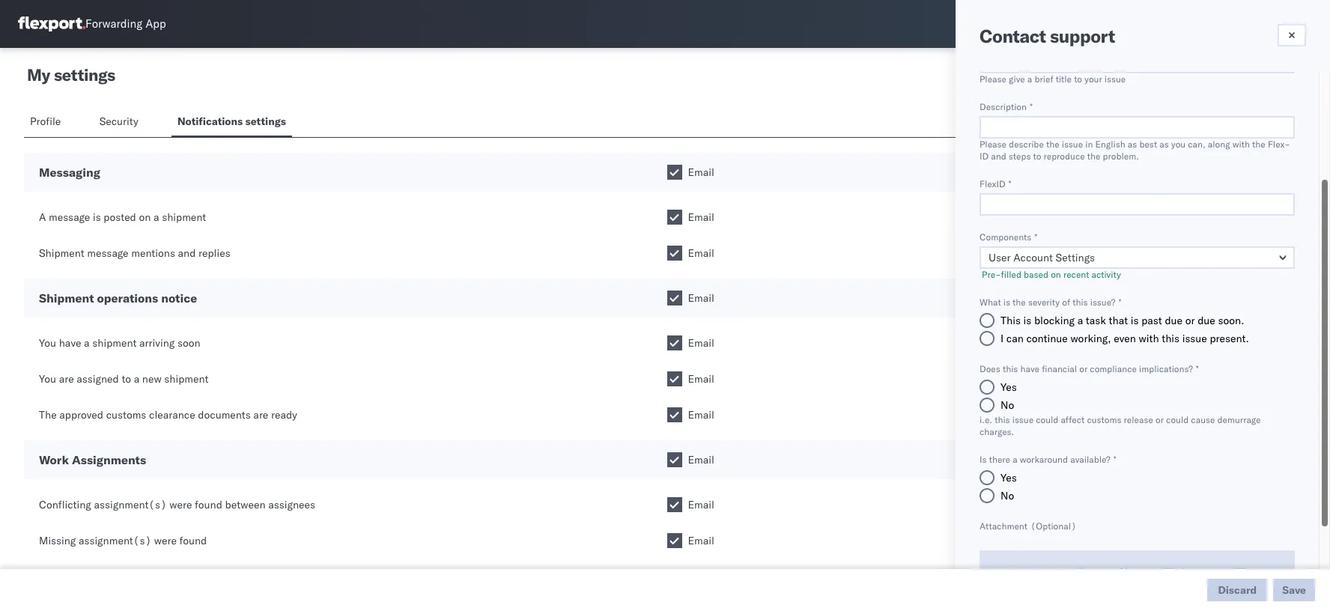 Task type: vqa. For each thing, say whether or not it's contained in the screenshot.
CLIENT inside "Client Integration Test Account - Karl Lagerfeld Incoterm Fob"
no



Task type: describe. For each thing, give the bounding box(es) containing it.
is
[[980, 454, 987, 465]]

were for conflicting
[[170, 498, 192, 512]]

* right available? at the right of the page
[[1113, 454, 1116, 465]]

issue?
[[1090, 297, 1115, 308]]

notifications settings button
[[171, 108, 292, 137]]

forwarding
[[85, 17, 142, 31]]

filled
[[1001, 269, 1022, 280]]

i.e. this issue could affect customs release or could cause demurrage charges.
[[980, 414, 1261, 437]]

(optional)
[[1030, 521, 1077, 532]]

soon.
[[1218, 314, 1244, 327]]

a inside attachment (optional) choose a file or drag it here
[[1110, 566, 1116, 580]]

security button
[[93, 108, 147, 137]]

id
[[980, 151, 989, 162]]

email for conflicting assignment(s) were found between assignees
[[688, 498, 714, 512]]

shipment for shipment message mentions and replies
[[39, 246, 84, 260]]

flexport. image
[[18, 16, 85, 31]]

ready
[[271, 408, 297, 422]]

issue inside i.e. this issue could affect customs release or could cause demurrage charges.
[[1012, 414, 1034, 425]]

the
[[39, 408, 57, 422]]

this right does
[[1003, 363, 1018, 374]]

mentions
[[131, 246, 175, 260]]

forwarding app link
[[18, 16, 166, 31]]

2 due from the left
[[1198, 314, 1215, 327]]

blocking
[[1034, 314, 1075, 327]]

the approved customs clearance documents are ready
[[39, 408, 297, 422]]

implications?
[[1139, 363, 1193, 374]]

is there a workaround available? *
[[980, 454, 1116, 465]]

replies
[[198, 246, 230, 260]]

reproduce
[[1044, 151, 1085, 162]]

my
[[27, 64, 50, 85]]

* right components
[[1034, 231, 1037, 243]]

1 vertical spatial on
[[1051, 269, 1061, 280]]

you for you have a shipment arriving soon
[[39, 336, 56, 350]]

is right "this"
[[1023, 314, 1032, 327]]

or right financial
[[1079, 363, 1088, 374]]

notifications settings
[[177, 115, 286, 128]]

Search Shipments (/) text field
[[1043, 13, 1188, 35]]

0 vertical spatial to
[[1074, 73, 1082, 85]]

activity
[[1092, 269, 1121, 280]]

or inside i.e. this issue could affect customs release or could cause demurrage charges.
[[1156, 414, 1164, 425]]

present.
[[1210, 332, 1249, 345]]

0 horizontal spatial with
[[1139, 332, 1159, 345]]

does
[[980, 363, 1000, 374]]

problem.
[[1103, 151, 1139, 162]]

a left new
[[134, 372, 139, 386]]

what
[[980, 297, 1001, 308]]

past
[[1141, 314, 1162, 327]]

can,
[[1188, 139, 1206, 150]]

no for this
[[1001, 398, 1014, 412]]

flexid *
[[980, 178, 1011, 189]]

issue right your
[[1105, 73, 1126, 85]]

flexid
[[980, 178, 1006, 189]]

what is the severity of this issue? *
[[980, 297, 1121, 308]]

clearance
[[149, 408, 195, 422]]

you for you are assigned to a new shipment
[[39, 372, 56, 386]]

email for a message is posted on a shipment
[[688, 210, 714, 224]]

between
[[225, 498, 266, 512]]

is right what
[[1003, 297, 1010, 308]]

support
[[1050, 25, 1115, 47]]

recent
[[1063, 269, 1089, 280]]

continue
[[1026, 332, 1068, 345]]

1 could from the left
[[1036, 414, 1059, 425]]

1 vertical spatial shipment
[[92, 336, 137, 350]]

0 vertical spatial are
[[59, 372, 74, 386]]

* right issue?
[[1118, 297, 1121, 308]]

shipment message mentions and replies
[[39, 246, 230, 260]]

conflicting assignment(s) were found between assignees
[[39, 498, 315, 512]]

message for a
[[49, 210, 90, 224]]

this is blocking a task that is past due or due soon.
[[1001, 314, 1244, 327]]

app
[[145, 17, 166, 31]]

the up reproduce
[[1046, 139, 1059, 150]]

1 vertical spatial are
[[253, 408, 268, 422]]

email for the approved customs clearance documents are ready
[[688, 408, 714, 422]]

brief
[[1035, 73, 1053, 85]]

assignment(s) for missing
[[79, 534, 151, 547]]

drag
[[1149, 566, 1170, 580]]

found for conflicting assignment(s) were found between assignees
[[195, 498, 222, 512]]

assignees
[[268, 498, 315, 512]]

here
[[1182, 566, 1203, 580]]

steps
[[1009, 151, 1031, 162]]

severity
[[1028, 297, 1060, 308]]

with inside please describe the issue in english as best as you can, along with the flex- id and steps to reproduce the problem.
[[1233, 139, 1250, 150]]

customs inside i.e. this issue could affect customs release or could cause demurrage charges.
[[1087, 414, 1122, 425]]

work assignments
[[39, 452, 146, 467]]

file
[[1119, 566, 1134, 580]]

can
[[1006, 332, 1024, 345]]

documents
[[198, 408, 251, 422]]

missing assignment(s) were found
[[39, 534, 207, 547]]

demurrage
[[1217, 414, 1261, 425]]

a
[[39, 210, 46, 224]]

you are assigned to a new shipment
[[39, 372, 209, 386]]

shipment operations notice
[[39, 291, 197, 306]]

the down in
[[1087, 151, 1101, 162]]

please give a brief title to your issue
[[980, 73, 1126, 85]]

posted
[[104, 210, 136, 224]]

yes for this
[[1001, 380, 1017, 394]]

working,
[[1071, 332, 1111, 345]]

along
[[1208, 139, 1230, 150]]

messaging
[[39, 165, 100, 180]]

2 could from the left
[[1166, 414, 1189, 425]]

1 due from the left
[[1165, 314, 1183, 327]]

work
[[39, 452, 69, 467]]

pre-
[[982, 269, 1001, 280]]

to inside please describe the issue in english as best as you can, along with the flex- id and steps to reproduce the problem.
[[1033, 151, 1041, 162]]

this
[[1001, 314, 1021, 327]]



Task type: locate. For each thing, give the bounding box(es) containing it.
2 vertical spatial shipment
[[164, 372, 209, 386]]

description *
[[980, 101, 1033, 112]]

operations
[[97, 291, 158, 306]]

a message is posted on a shipment
[[39, 210, 206, 224]]

1 horizontal spatial settings
[[245, 115, 286, 128]]

no up attachment
[[1001, 489, 1014, 503]]

0 horizontal spatial customs
[[106, 408, 146, 422]]

no
[[1001, 398, 1014, 412], [1001, 489, 1014, 503]]

description
[[980, 101, 1027, 112]]

charges.
[[980, 426, 1014, 437]]

with down past
[[1139, 332, 1159, 345]]

1 horizontal spatial with
[[1233, 139, 1250, 150]]

there
[[989, 454, 1010, 465]]

contact support
[[980, 25, 1115, 47]]

were
[[170, 498, 192, 512], [154, 534, 177, 547]]

1 vertical spatial no
[[1001, 489, 1014, 503]]

forwarding app
[[85, 17, 166, 31]]

shipment for shipment operations notice
[[39, 291, 94, 306]]

0 vertical spatial settings
[[54, 64, 115, 85]]

1 vertical spatial have
[[1020, 363, 1040, 374]]

on right posted
[[139, 210, 151, 224]]

no for there
[[1001, 489, 1014, 503]]

settings right my
[[54, 64, 115, 85]]

1 horizontal spatial and
[[991, 151, 1006, 162]]

title
[[1056, 73, 1072, 85]]

None text field
[[980, 193, 1295, 216]]

0 vertical spatial with
[[1233, 139, 1250, 150]]

is right that
[[1131, 314, 1139, 327]]

email for you are assigned to a new shipment
[[688, 372, 714, 386]]

email for missing assignment(s) were found
[[688, 534, 714, 547]]

0 horizontal spatial have
[[59, 336, 81, 350]]

2 yes from the top
[[1001, 471, 1017, 485]]

profile button
[[24, 108, 69, 137]]

0 vertical spatial message
[[49, 210, 90, 224]]

a up assigned
[[84, 336, 90, 350]]

my settings
[[27, 64, 115, 85]]

as
[[1128, 139, 1137, 150], [1160, 139, 1169, 150]]

your
[[1085, 73, 1102, 85]]

1 shipment from the top
[[39, 246, 84, 260]]

5 email from the top
[[688, 336, 714, 350]]

no up charges.
[[1001, 398, 1014, 412]]

with
[[1233, 139, 1250, 150], [1139, 332, 1159, 345]]

contact
[[980, 25, 1046, 47]]

the left flex-
[[1252, 139, 1266, 150]]

message down posted
[[87, 246, 129, 260]]

2 shipment from the top
[[39, 291, 94, 306]]

1 vertical spatial shipment
[[39, 291, 94, 306]]

release
[[1124, 414, 1153, 425]]

a left file
[[1110, 566, 1116, 580]]

3 email from the top
[[688, 246, 714, 260]]

due left the soon.
[[1198, 314, 1215, 327]]

please for please give a brief title to your issue
[[980, 73, 1007, 85]]

a right there
[[1013, 454, 1018, 465]]

email for shipment operations notice
[[688, 291, 714, 305]]

or inside attachment (optional) choose a file or drag it here
[[1136, 566, 1146, 580]]

None checkbox
[[667, 165, 682, 180], [667, 210, 682, 225], [667, 246, 682, 261], [667, 291, 682, 306], [667, 371, 682, 386], [667, 407, 682, 422], [667, 452, 682, 467], [667, 165, 682, 180], [667, 210, 682, 225], [667, 246, 682, 261], [667, 291, 682, 306], [667, 371, 682, 386], [667, 407, 682, 422], [667, 452, 682, 467]]

are left ready
[[253, 408, 268, 422]]

1 email from the top
[[688, 166, 714, 179]]

could left the cause
[[1166, 414, 1189, 425]]

0 vertical spatial were
[[170, 498, 192, 512]]

please left give
[[980, 73, 1007, 85]]

0 vertical spatial no
[[1001, 398, 1014, 412]]

a left task on the bottom of the page
[[1077, 314, 1083, 327]]

as left you
[[1160, 139, 1169, 150]]

10 email from the top
[[688, 534, 714, 547]]

1 vertical spatial and
[[178, 246, 196, 260]]

due right past
[[1165, 314, 1183, 327]]

email for work assignments
[[688, 453, 714, 467]]

were for missing
[[154, 534, 177, 547]]

available?
[[1070, 454, 1110, 465]]

2 no from the top
[[1001, 489, 1014, 503]]

a right give
[[1027, 73, 1032, 85]]

have up assigned
[[59, 336, 81, 350]]

this
[[1073, 297, 1088, 308], [1162, 332, 1180, 345], [1003, 363, 1018, 374], [995, 414, 1010, 425]]

0 vertical spatial assignment(s)
[[94, 498, 167, 512]]

1 horizontal spatial on
[[1051, 269, 1061, 280]]

security
[[99, 115, 138, 128]]

best
[[1139, 139, 1157, 150]]

assignment(s) right 'missing'
[[79, 534, 151, 547]]

0 vertical spatial on
[[139, 210, 151, 224]]

9 email from the top
[[688, 498, 714, 512]]

customs down you are assigned to a new shipment at the left bottom of the page
[[106, 408, 146, 422]]

email for shipment message mentions and replies
[[688, 246, 714, 260]]

have left financial
[[1020, 363, 1040, 374]]

email for you have a shipment arriving soon
[[688, 336, 714, 350]]

a
[[1027, 73, 1032, 85], [154, 210, 159, 224], [1077, 314, 1083, 327], [84, 336, 90, 350], [134, 372, 139, 386], [1013, 454, 1018, 465], [1110, 566, 1116, 580]]

0 vertical spatial shipment
[[39, 246, 84, 260]]

due
[[1165, 314, 1183, 327], [1198, 314, 1215, 327]]

1 horizontal spatial to
[[1033, 151, 1041, 162]]

assignment(s) up missing assignment(s) were found
[[94, 498, 167, 512]]

shipment
[[39, 246, 84, 260], [39, 291, 94, 306]]

were down conflicting assignment(s) were found between assignees
[[154, 534, 177, 547]]

flex-
[[1268, 139, 1290, 150]]

shipment for new
[[164, 372, 209, 386]]

os button
[[1278, 7, 1312, 41]]

issue up charges.
[[1012, 414, 1034, 425]]

to right title
[[1074, 73, 1082, 85]]

in
[[1085, 139, 1093, 150]]

email for messaging
[[688, 166, 714, 179]]

0 horizontal spatial and
[[178, 246, 196, 260]]

i
[[1001, 332, 1004, 345]]

on right based
[[1051, 269, 1061, 280]]

0 horizontal spatial as
[[1128, 139, 1137, 150]]

the up "this"
[[1013, 297, 1026, 308]]

found down conflicting assignment(s) were found between assignees
[[179, 534, 207, 547]]

settings inside button
[[245, 115, 286, 128]]

issue up reproduce
[[1062, 139, 1083, 150]]

0 vertical spatial and
[[991, 151, 1006, 162]]

1 horizontal spatial could
[[1166, 414, 1189, 425]]

please describe the issue in english as best as you can, along with the flex- id and steps to reproduce the problem.
[[980, 139, 1290, 162]]

notice
[[161, 291, 197, 306]]

User Account Settings text field
[[980, 246, 1295, 269]]

were left between on the bottom of the page
[[170, 498, 192, 512]]

it
[[1173, 566, 1179, 580]]

0 vertical spatial yes
[[1001, 380, 1017, 394]]

1 horizontal spatial have
[[1020, 363, 1040, 374]]

* right 'implications?'
[[1196, 363, 1199, 374]]

0 horizontal spatial are
[[59, 372, 74, 386]]

7 email from the top
[[688, 408, 714, 422]]

shipment left operations
[[39, 291, 94, 306]]

* right flexid
[[1009, 178, 1011, 189]]

1 horizontal spatial customs
[[1087, 414, 1122, 425]]

6 email from the top
[[688, 372, 714, 386]]

task
[[1086, 314, 1106, 327]]

0 horizontal spatial on
[[139, 210, 151, 224]]

to left new
[[122, 372, 131, 386]]

new
[[142, 372, 162, 386]]

yes for there
[[1001, 471, 1017, 485]]

settings for notifications settings
[[245, 115, 286, 128]]

0 vertical spatial please
[[980, 73, 1007, 85]]

please inside please describe the issue in english as best as you can, along with the flex- id and steps to reproduce the problem.
[[980, 139, 1007, 150]]

issue
[[1105, 73, 1126, 85], [1062, 139, 1083, 150], [1182, 332, 1207, 345], [1012, 414, 1034, 425]]

1 vertical spatial please
[[980, 139, 1007, 150]]

1 horizontal spatial due
[[1198, 314, 1215, 327]]

2 as from the left
[[1160, 139, 1169, 150]]

describe
[[1009, 139, 1044, 150]]

a up the 'mentions'
[[154, 210, 159, 224]]

please for please describe the issue in english as best as you can, along with the flex- id and steps to reproduce the problem.
[[980, 139, 1007, 150]]

arriving
[[139, 336, 175, 350]]

have
[[59, 336, 81, 350], [1020, 363, 1040, 374]]

message right a
[[49, 210, 90, 224]]

4 email from the top
[[688, 291, 714, 305]]

attachment
[[980, 521, 1027, 532]]

settings
[[54, 64, 115, 85], [245, 115, 286, 128]]

1 vertical spatial yes
[[1001, 471, 1017, 485]]

i can continue working, even with this issue present.
[[1001, 332, 1249, 345]]

profile
[[30, 115, 61, 128]]

you
[[1171, 139, 1186, 150]]

compliance
[[1090, 363, 1137, 374]]

1 vertical spatial found
[[179, 534, 207, 547]]

issue left present.
[[1182, 332, 1207, 345]]

workaround
[[1020, 454, 1068, 465]]

settings for my settings
[[54, 64, 115, 85]]

found left between on the bottom of the page
[[195, 498, 222, 512]]

is left posted
[[93, 210, 101, 224]]

2 horizontal spatial to
[[1074, 73, 1082, 85]]

please
[[980, 73, 1007, 85], [980, 139, 1007, 150]]

1 horizontal spatial are
[[253, 408, 268, 422]]

based
[[1024, 269, 1049, 280]]

1 vertical spatial were
[[154, 534, 177, 547]]

missing
[[39, 534, 76, 547]]

0 horizontal spatial could
[[1036, 414, 1059, 425]]

assignment(s)
[[94, 498, 167, 512], [79, 534, 151, 547]]

shipment for a
[[162, 210, 206, 224]]

or right past
[[1185, 314, 1195, 327]]

and left replies
[[178, 246, 196, 260]]

None checkbox
[[667, 336, 682, 351], [667, 497, 682, 512], [667, 533, 682, 548], [667, 336, 682, 351], [667, 497, 682, 512], [667, 533, 682, 548]]

1 as from the left
[[1128, 139, 1137, 150]]

0 horizontal spatial to
[[122, 372, 131, 386]]

shipment right new
[[164, 372, 209, 386]]

this inside i.e. this issue could affect customs release or could cause demurrage charges.
[[995, 414, 1010, 425]]

2 please from the top
[[980, 139, 1007, 150]]

or right release
[[1156, 414, 1164, 425]]

0 vertical spatial found
[[195, 498, 222, 512]]

you
[[39, 336, 56, 350], [39, 372, 56, 386]]

yes up charges.
[[1001, 380, 1017, 394]]

cause
[[1191, 414, 1215, 425]]

2 you from the top
[[39, 372, 56, 386]]

customs
[[106, 408, 146, 422], [1087, 414, 1122, 425]]

this down past
[[1162, 332, 1180, 345]]

could left the affect
[[1036, 414, 1059, 425]]

with right along
[[1233, 139, 1250, 150]]

os
[[1288, 18, 1302, 29]]

this right of
[[1073, 297, 1088, 308]]

2 email from the top
[[688, 210, 714, 224]]

0 horizontal spatial due
[[1165, 314, 1183, 327]]

1 you from the top
[[39, 336, 56, 350]]

and right id
[[991, 151, 1006, 162]]

found for missing assignment(s) were found
[[179, 534, 207, 547]]

8 email from the top
[[688, 453, 714, 467]]

shipment up you are assigned to a new shipment at the left bottom of the page
[[92, 336, 137, 350]]

even
[[1114, 332, 1136, 345]]

financial
[[1042, 363, 1077, 374]]

0 horizontal spatial settings
[[54, 64, 115, 85]]

give
[[1009, 73, 1025, 85]]

0 vertical spatial have
[[59, 336, 81, 350]]

1 vertical spatial you
[[39, 372, 56, 386]]

customs right the affect
[[1087, 414, 1122, 425]]

0 vertical spatial you
[[39, 336, 56, 350]]

english
[[1095, 139, 1125, 150]]

to down describe
[[1033, 151, 1041, 162]]

message for shipment
[[87, 246, 129, 260]]

or
[[1185, 314, 1195, 327], [1079, 363, 1088, 374], [1156, 414, 1164, 425], [1136, 566, 1146, 580]]

this up charges.
[[995, 414, 1010, 425]]

conflicting
[[39, 498, 91, 512]]

attachment (optional) choose a file or drag it here
[[980, 521, 1203, 580]]

0 vertical spatial shipment
[[162, 210, 206, 224]]

components *
[[980, 231, 1037, 243]]

1 vertical spatial to
[[1033, 151, 1041, 162]]

i.e.
[[980, 414, 992, 425]]

1 vertical spatial assignment(s)
[[79, 534, 151, 547]]

and inside please describe the issue in english as best as you can, along with the flex- id and steps to reproduce the problem.
[[991, 151, 1006, 162]]

shipment down a
[[39, 246, 84, 260]]

could
[[1036, 414, 1059, 425], [1166, 414, 1189, 425]]

1 no from the top
[[1001, 398, 1014, 412]]

choose
[[1072, 566, 1108, 580]]

of
[[1062, 297, 1070, 308]]

please up id
[[980, 139, 1007, 150]]

shipment up replies
[[162, 210, 206, 224]]

soon
[[177, 336, 200, 350]]

notifications
[[177, 115, 243, 128]]

settings right notifications
[[245, 115, 286, 128]]

1 horizontal spatial as
[[1160, 139, 1169, 150]]

issue inside please describe the issue in english as best as you can, along with the flex- id and steps to reproduce the problem.
[[1062, 139, 1083, 150]]

1 yes from the top
[[1001, 380, 1017, 394]]

assignment(s) for conflicting
[[94, 498, 167, 512]]

1 please from the top
[[980, 73, 1007, 85]]

or right file
[[1136, 566, 1146, 580]]

assignments
[[72, 452, 146, 467]]

None text field
[[980, 51, 1295, 73], [980, 116, 1295, 139], [980, 51, 1295, 73], [980, 116, 1295, 139]]

2 vertical spatial to
[[122, 372, 131, 386]]

as left best
[[1128, 139, 1137, 150]]

1 vertical spatial with
[[1139, 332, 1159, 345]]

approved
[[59, 408, 103, 422]]

1 vertical spatial settings
[[245, 115, 286, 128]]

are left assigned
[[59, 372, 74, 386]]

* right description
[[1030, 101, 1033, 112]]

yes down there
[[1001, 471, 1017, 485]]

1 vertical spatial message
[[87, 246, 129, 260]]



